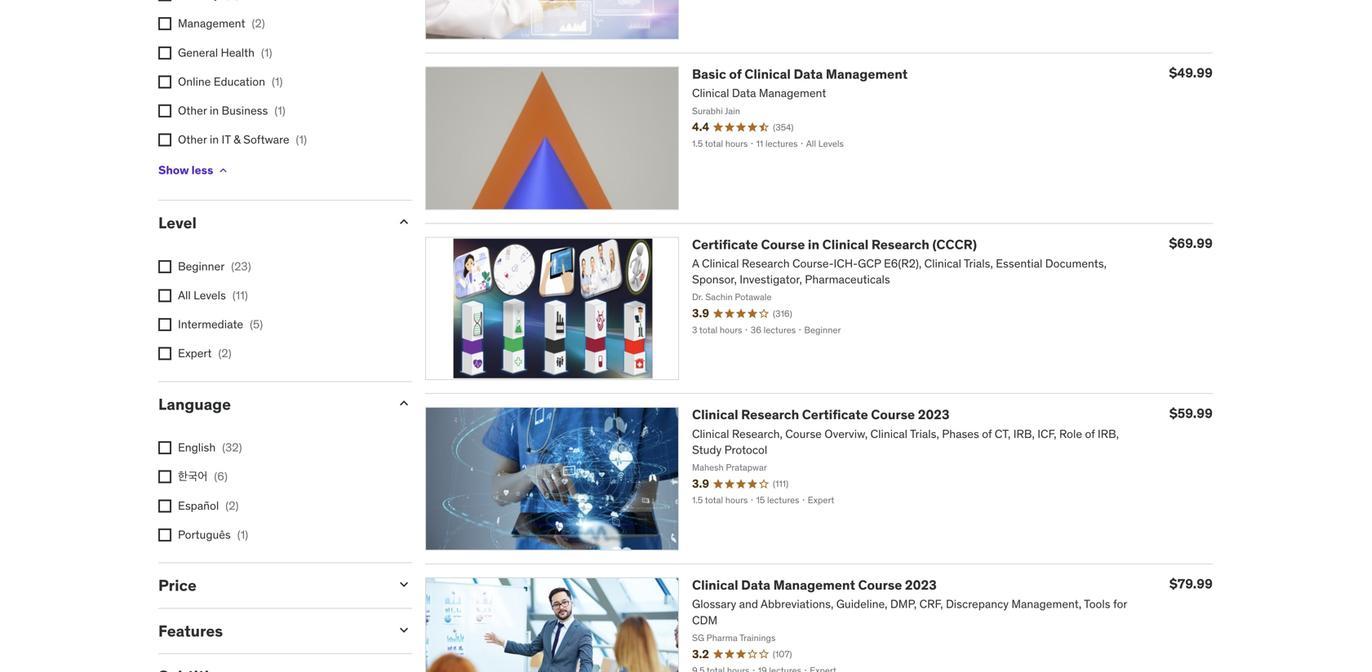 Task type: describe. For each thing, give the bounding box(es) containing it.
intermediate (5)
[[178, 317, 263, 332]]

language button
[[158, 395, 383, 414]]

level button
[[158, 213, 383, 233]]

(5)
[[250, 317, 263, 332]]

small image for price
[[396, 577, 412, 593]]

clinical research certificate course 2023 link
[[692, 407, 950, 423]]

level
[[158, 213, 197, 233]]

2023 for clinical research certificate course 2023
[[918, 407, 950, 423]]

english
[[178, 441, 216, 455]]

xsmall image for management
[[158, 17, 171, 30]]

small image for level
[[396, 214, 412, 230]]

xsmall image for all
[[158, 289, 171, 303]]

(11)
[[233, 288, 248, 303]]

0 vertical spatial management
[[178, 16, 245, 31]]

0 horizontal spatial data
[[742, 577, 771, 594]]

other in it & software (1)
[[178, 132, 307, 147]]

online
[[178, 74, 211, 89]]

1 horizontal spatial research
[[872, 236, 930, 253]]

show
[[158, 163, 189, 178]]

(1) right software
[[296, 132, 307, 147]]

small image for features
[[396, 622, 412, 639]]

xsmall image for online
[[158, 75, 171, 88]]

português (1)
[[178, 528, 248, 542]]

clinical research certificate course 2023
[[692, 407, 950, 423]]

xsmall image for other
[[158, 134, 171, 147]]

(cccr)
[[933, 236, 977, 253]]

(1) up software
[[275, 103, 286, 118]]

(1) right education at the top
[[272, 74, 283, 89]]

xsmall image for expert
[[158, 348, 171, 361]]

education
[[214, 74, 265, 89]]

price button
[[158, 576, 383, 596]]

certificate course in clinical research (cccr) link
[[692, 236, 977, 253]]

español (2)
[[178, 499, 239, 513]]

2 vertical spatial in
[[808, 236, 820, 253]]

xsmall image for other
[[158, 104, 171, 118]]

expert (2)
[[178, 346, 232, 361]]

basic of clinical data management
[[692, 66, 908, 82]]

português
[[178, 528, 231, 542]]

price
[[158, 576, 197, 596]]

xsmall image for intermediate
[[158, 319, 171, 332]]

$49.99
[[1170, 65, 1213, 81]]

(1) right português
[[237, 528, 248, 542]]

general
[[178, 45, 218, 60]]

beginner (23)
[[178, 259, 251, 274]]

español
[[178, 499, 219, 513]]

한국어 (6)
[[178, 470, 228, 484]]

all
[[178, 288, 191, 303]]

(2) for expert (2)
[[218, 346, 232, 361]]

basic of clinical data management link
[[692, 66, 908, 82]]



Task type: locate. For each thing, give the bounding box(es) containing it.
3 xsmall image from the top
[[158, 289, 171, 303]]

0 vertical spatial small image
[[396, 214, 412, 230]]

show less button
[[158, 154, 230, 187]]

(2) down (6)
[[226, 499, 239, 513]]

0 vertical spatial course
[[761, 236, 805, 253]]

1 small image from the top
[[396, 395, 412, 412]]

xsmall image
[[158, 134, 171, 147], [158, 260, 171, 273], [158, 289, 171, 303], [158, 348, 171, 361], [158, 442, 171, 455], [158, 471, 171, 484]]

in for business
[[210, 103, 219, 118]]

other down online
[[178, 103, 207, 118]]

health
[[221, 45, 255, 60]]

clinical data management course 2023 link
[[692, 577, 937, 594]]

1 vertical spatial other
[[178, 132, 207, 147]]

1 vertical spatial small image
[[396, 622, 412, 639]]

xsmall image
[[158, 0, 171, 1], [158, 17, 171, 30], [158, 46, 171, 59], [158, 75, 171, 88], [158, 104, 171, 118], [217, 164, 230, 177], [158, 319, 171, 332], [158, 500, 171, 513], [158, 529, 171, 542]]

other for other in business
[[178, 103, 207, 118]]

1 small image from the top
[[396, 214, 412, 230]]

other up show less button
[[178, 132, 207, 147]]

1 vertical spatial certificate
[[802, 407, 869, 423]]

(32)
[[222, 441, 242, 455]]

1 vertical spatial research
[[742, 407, 800, 423]]

xsmall image left 한국어
[[158, 471, 171, 484]]

$79.99
[[1170, 576, 1213, 593]]

xsmall image for english
[[158, 442, 171, 455]]

2 other from the top
[[178, 132, 207, 147]]

business
[[222, 103, 268, 118]]

intermediate
[[178, 317, 243, 332]]

1 other from the top
[[178, 103, 207, 118]]

1 vertical spatial in
[[210, 132, 219, 147]]

2023 for clinical data management course 2023
[[905, 577, 937, 594]]

1 horizontal spatial data
[[794, 66, 823, 82]]

1 vertical spatial (2)
[[218, 346, 232, 361]]

xsmall image for 한국어
[[158, 471, 171, 484]]

1 xsmall image from the top
[[158, 134, 171, 147]]

(23)
[[231, 259, 251, 274]]

course
[[761, 236, 805, 253], [871, 407, 915, 423], [859, 577, 903, 594]]

general health (1)
[[178, 45, 272, 60]]

in
[[210, 103, 219, 118], [210, 132, 219, 147], [808, 236, 820, 253]]

expert
[[178, 346, 212, 361]]

xsmall image for español
[[158, 500, 171, 513]]

1 vertical spatial 2023
[[905, 577, 937, 594]]

0 vertical spatial research
[[872, 236, 930, 253]]

software
[[243, 132, 289, 147]]

english (32)
[[178, 441, 242, 455]]

xsmall image for português
[[158, 529, 171, 542]]

0 vertical spatial in
[[210, 103, 219, 118]]

$69.99
[[1170, 235, 1213, 252]]

in for it
[[210, 132, 219, 147]]

management
[[178, 16, 245, 31], [826, 66, 908, 82], [774, 577, 856, 594]]

(2) for español (2)
[[226, 499, 239, 513]]

small image
[[396, 214, 412, 230], [396, 577, 412, 593]]

clinical data management course 2023
[[692, 577, 937, 594]]

xsmall image inside show less button
[[217, 164, 230, 177]]

xsmall image for beginner
[[158, 260, 171, 273]]

certificate course in clinical research (cccr)
[[692, 236, 977, 253]]

xsmall image for general
[[158, 46, 171, 59]]

features
[[158, 622, 223, 641]]

0 vertical spatial other
[[178, 103, 207, 118]]

(6)
[[214, 470, 228, 484]]

한국어
[[178, 470, 208, 484]]

0 vertical spatial (2)
[[252, 16, 265, 31]]

xsmall image left expert
[[158, 348, 171, 361]]

2 xsmall image from the top
[[158, 260, 171, 273]]

(2) down intermediate (5)
[[218, 346, 232, 361]]

(2)
[[252, 16, 265, 31], [218, 346, 232, 361], [226, 499, 239, 513]]

2 vertical spatial (2)
[[226, 499, 239, 513]]

management (2)
[[178, 16, 265, 31]]

xsmall image left the english
[[158, 442, 171, 455]]

small image for language
[[396, 395, 412, 412]]

0 vertical spatial certificate
[[692, 236, 758, 253]]

research
[[872, 236, 930, 253], [742, 407, 800, 423]]

0 vertical spatial small image
[[396, 395, 412, 412]]

2 vertical spatial course
[[859, 577, 903, 594]]

certificate
[[692, 236, 758, 253], [802, 407, 869, 423]]

1 horizontal spatial certificate
[[802, 407, 869, 423]]

clinical
[[745, 66, 791, 82], [823, 236, 869, 253], [692, 407, 739, 423], [692, 577, 739, 594]]

xsmall image left beginner
[[158, 260, 171, 273]]

course for certificate
[[871, 407, 915, 423]]

5 xsmall image from the top
[[158, 442, 171, 455]]

0 horizontal spatial certificate
[[692, 236, 758, 253]]

4 xsmall image from the top
[[158, 348, 171, 361]]

0 horizontal spatial research
[[742, 407, 800, 423]]

6 xsmall image from the top
[[158, 471, 171, 484]]

other in business (1)
[[178, 103, 286, 118]]

small image
[[396, 395, 412, 412], [396, 622, 412, 639]]

1 vertical spatial small image
[[396, 577, 412, 593]]

1 vertical spatial management
[[826, 66, 908, 82]]

it
[[222, 132, 231, 147]]

(1) right the health
[[261, 45, 272, 60]]

0 vertical spatial data
[[794, 66, 823, 82]]

2 vertical spatial management
[[774, 577, 856, 594]]

course for management
[[859, 577, 903, 594]]

$59.99
[[1170, 406, 1213, 422]]

2 small image from the top
[[396, 577, 412, 593]]

xsmall image up 'show'
[[158, 134, 171, 147]]

basic
[[692, 66, 727, 82]]

2 small image from the top
[[396, 622, 412, 639]]

levels
[[194, 288, 226, 303]]

(2) for management (2)
[[252, 16, 265, 31]]

features button
[[158, 622, 383, 641]]

other for other in it & software
[[178, 132, 207, 147]]

online education (1)
[[178, 74, 283, 89]]

0 vertical spatial 2023
[[918, 407, 950, 423]]

other
[[178, 103, 207, 118], [178, 132, 207, 147]]

(1)
[[261, 45, 272, 60], [272, 74, 283, 89], [275, 103, 286, 118], [296, 132, 307, 147], [237, 528, 248, 542]]

of
[[729, 66, 742, 82]]

&
[[234, 132, 241, 147]]

show less
[[158, 163, 213, 178]]

1 vertical spatial data
[[742, 577, 771, 594]]

all levels (11)
[[178, 288, 248, 303]]

xsmall image left all
[[158, 289, 171, 303]]

language
[[158, 395, 231, 414]]

data
[[794, 66, 823, 82], [742, 577, 771, 594]]

(2) up the health
[[252, 16, 265, 31]]

beginner
[[178, 259, 225, 274]]

less
[[192, 163, 213, 178]]

2023
[[918, 407, 950, 423], [905, 577, 937, 594]]

1 vertical spatial course
[[871, 407, 915, 423]]



Task type: vqa. For each thing, say whether or not it's contained in the screenshot.


